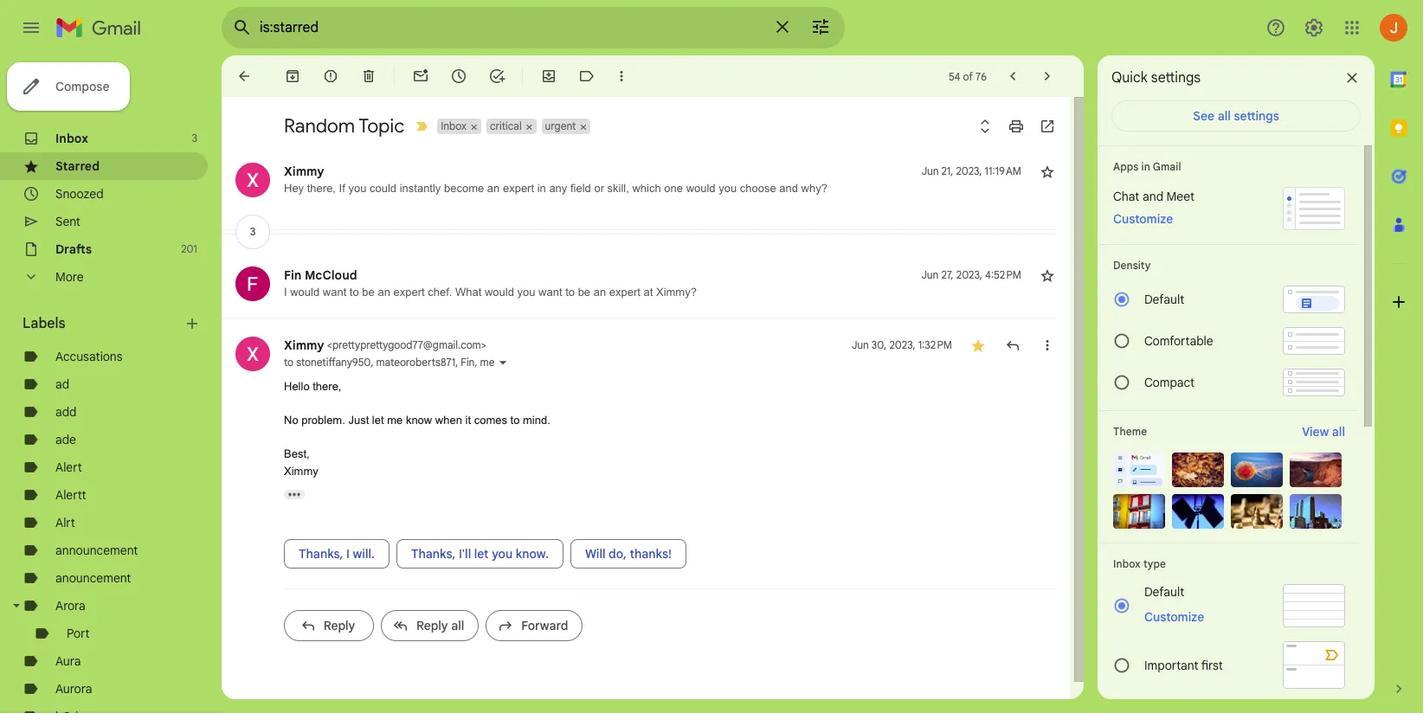 Task type: locate. For each thing, give the bounding box(es) containing it.
0 horizontal spatial and
[[779, 182, 798, 195]]

0 horizontal spatial me
[[387, 414, 403, 427]]

in left any
[[537, 182, 546, 195]]

tab list
[[1375, 55, 1423, 651]]

older image
[[1039, 68, 1056, 85]]

2 horizontal spatial ,
[[475, 356, 477, 369]]

i left will.
[[346, 546, 350, 562]]

in right apps
[[1141, 160, 1150, 173]]

1 horizontal spatial expert
[[503, 182, 534, 195]]

thanks, left i'll
[[411, 546, 456, 562]]

0 horizontal spatial 3
[[192, 132, 197, 145]]

let right i'll
[[474, 546, 489, 562]]

0 vertical spatial there,
[[307, 182, 336, 195]]

1 horizontal spatial let
[[474, 546, 489, 562]]

customize down the chat
[[1113, 211, 1173, 227]]

thanks, left will.
[[299, 546, 343, 562]]

0 vertical spatial settings
[[1151, 69, 1201, 87]]

customize
[[1113, 211, 1173, 227], [1144, 609, 1204, 625]]

labels
[[23, 315, 65, 332]]

snooze image
[[450, 68, 467, 85]]

quick
[[1111, 69, 1148, 87]]

i would want to be an expert chef. what would you want to be an expert at ximmy?
[[284, 286, 697, 299]]

will do, thanks!
[[585, 546, 672, 562]]

will.
[[353, 546, 375, 562]]

0 vertical spatial 2023,
[[956, 164, 982, 177]]

2 horizontal spatial inbox
[[1113, 557, 1141, 570]]

0 horizontal spatial i
[[284, 286, 287, 299]]

thanks, inside button
[[299, 546, 343, 562]]

mateoroberts871
[[376, 356, 455, 369]]

in
[[1141, 160, 1150, 173], [537, 182, 546, 195]]

2023, right 30,
[[889, 338, 915, 351]]

search mail image
[[227, 12, 258, 43]]

would down fin mccloud
[[290, 286, 320, 299]]

to down mccloud
[[350, 286, 359, 299]]

ximmy down best,
[[284, 464, 318, 477]]

inbox up starred link
[[55, 131, 88, 146]]

would right one
[[686, 182, 716, 195]]

sent link
[[55, 214, 80, 229]]

i inside button
[[346, 546, 350, 562]]

1 horizontal spatial be
[[578, 286, 590, 299]]

labels navigation
[[0, 55, 222, 713]]

2 horizontal spatial expert
[[609, 286, 640, 299]]

skill,
[[607, 182, 629, 195]]

1 vertical spatial fin
[[461, 356, 475, 369]]

inbox down snooze icon at the top
[[441, 119, 467, 132]]

reply
[[323, 618, 355, 634], [416, 618, 448, 634]]

support image
[[1266, 17, 1286, 38]]

random
[[284, 114, 355, 138]]

2 vertical spatial ximmy
[[284, 464, 318, 477]]

2 , from the left
[[455, 356, 458, 369]]

all for see
[[1218, 108, 1231, 124]]

jun left 21,
[[922, 164, 939, 177]]

2 default from the top
[[1144, 584, 1184, 600]]

1 horizontal spatial settings
[[1234, 108, 1279, 124]]

0 vertical spatial jun
[[922, 164, 939, 177]]

0 vertical spatial ximmy
[[284, 164, 324, 179]]

default down 'type'
[[1144, 584, 1184, 600]]

all down i'll
[[451, 618, 464, 634]]

1 vertical spatial i
[[346, 546, 350, 562]]

0 horizontal spatial all
[[451, 618, 464, 634]]

1 horizontal spatial me
[[480, 356, 495, 369]]

1 vertical spatial default
[[1144, 584, 1184, 600]]

0 vertical spatial all
[[1218, 108, 1231, 124]]

customize button down the chat
[[1103, 209, 1183, 229]]

see all settings
[[1193, 108, 1279, 124]]

any
[[549, 182, 567, 195]]

1 vertical spatial in
[[537, 182, 546, 195]]

reply down thanks, i'll let you know.
[[416, 618, 448, 634]]

which
[[632, 182, 661, 195]]

settings inside 'quick settings' element
[[1151, 69, 1201, 87]]

2 ximmy from the top
[[284, 338, 324, 353]]

there, left if
[[307, 182, 336, 195]]

want down mccloud
[[323, 286, 346, 299]]

and left the why?
[[779, 182, 798, 195]]

1 vertical spatial 2023,
[[956, 268, 982, 281]]

port link
[[67, 626, 90, 641]]

0 horizontal spatial thanks,
[[299, 546, 343, 562]]

want
[[323, 286, 346, 299], [538, 286, 562, 299]]

be
[[362, 286, 375, 299], [578, 286, 590, 299]]

default
[[1144, 292, 1184, 307], [1144, 584, 1184, 600]]

0 horizontal spatial settings
[[1151, 69, 1201, 87]]

jun left 27,
[[921, 268, 939, 281]]

arora
[[55, 598, 86, 614]]

thanks, for thanks, i will.
[[299, 546, 343, 562]]

theme element
[[1113, 423, 1147, 441]]

list
[[222, 145, 1056, 655]]

None search field
[[222, 7, 845, 48]]

customize button up "important"
[[1134, 607, 1215, 628]]

urgent
[[545, 119, 576, 132]]

jun
[[922, 164, 939, 177], [921, 268, 939, 281], [852, 338, 869, 351]]

instantly
[[400, 182, 441, 195]]

0 horizontal spatial inbox
[[55, 131, 88, 146]]

mccloud
[[305, 267, 357, 283]]

0 vertical spatial default
[[1144, 292, 1184, 307]]

there, down stonetiffany950 at left
[[313, 380, 341, 393]]

you
[[348, 182, 366, 195], [719, 182, 737, 195], [517, 286, 535, 299], [492, 546, 513, 562]]

main menu image
[[21, 17, 42, 38]]

there, for hey
[[307, 182, 336, 195]]

compose
[[55, 79, 109, 94]]

0 horizontal spatial reply
[[323, 618, 355, 634]]

2 reply from the left
[[416, 618, 448, 634]]

add to tasks image
[[488, 68, 506, 85]]

there,
[[307, 182, 336, 195], [313, 380, 341, 393]]

settings inside see all settings button
[[1234, 108, 1279, 124]]

all right 'see'
[[1218, 108, 1231, 124]]

1 horizontal spatial inbox
[[441, 119, 467, 132]]

reply for reply all
[[416, 618, 448, 634]]

you left 'know.'
[[492, 546, 513, 562]]

all inside see all settings button
[[1218, 108, 1231, 124]]

thanks, inside 'button'
[[411, 546, 456, 562]]

critical
[[490, 119, 522, 132]]

display density element
[[1113, 259, 1345, 272]]

important
[[1144, 657, 1198, 673]]

critical button
[[486, 119, 523, 134]]

1 horizontal spatial want
[[538, 286, 562, 299]]

it
[[465, 414, 471, 427]]

sent
[[55, 214, 80, 229]]

all inside reply all link
[[451, 618, 464, 634]]

0 horizontal spatial fin
[[284, 267, 302, 283]]

ximmy left <
[[284, 338, 324, 353]]

you inside 'button'
[[492, 546, 513, 562]]

2023, right 27,
[[956, 268, 982, 281]]

ximmy
[[284, 164, 324, 179], [284, 338, 324, 353], [284, 464, 318, 477]]

Starred checkbox
[[969, 337, 987, 354]]

1 horizontal spatial i
[[346, 546, 350, 562]]

show trimmed content image
[[284, 490, 305, 499]]

alert
[[55, 460, 82, 475]]

expert left any
[[503, 182, 534, 195]]

1 vertical spatial 3
[[250, 225, 256, 238]]

alrt link
[[55, 515, 75, 531]]

2 vertical spatial 2023,
[[889, 338, 915, 351]]

jun 21, 2023, 11:19 am
[[922, 164, 1021, 177]]

jun 30, 2023, 1:32 pm cell
[[852, 337, 952, 354]]

0 vertical spatial customize button
[[1103, 209, 1183, 229]]

inbox inside the inbox button
[[441, 119, 467, 132]]

1 horizontal spatial an
[[487, 182, 500, 195]]

ximmy up hey
[[284, 164, 324, 179]]

fin left show details icon
[[461, 356, 475, 369]]

not starred image
[[1039, 267, 1056, 284]]

chef.
[[428, 286, 452, 299]]

jun 27, 2023, 4:52 pm cell
[[921, 267, 1021, 284]]

2023, inside jun 30, 2023, 1:32 pm cell
[[889, 338, 915, 351]]

alertt
[[55, 487, 86, 503]]

an up ximmy cell
[[378, 286, 390, 299]]

ximmy?
[[656, 286, 697, 299]]

0 vertical spatial 3
[[192, 132, 197, 145]]

expert left chef.
[[393, 286, 425, 299]]

customize up "important"
[[1144, 609, 1204, 625]]

1 want from the left
[[323, 286, 346, 299]]

inbox
[[441, 119, 467, 132], [55, 131, 88, 146], [1113, 557, 1141, 570]]

0 vertical spatial i
[[284, 286, 287, 299]]

want right what
[[538, 286, 562, 299]]

me left show details icon
[[480, 356, 495, 369]]

inbox inside labels navigation
[[55, 131, 88, 146]]

1 ximmy from the top
[[284, 164, 324, 179]]

be left the at
[[578, 286, 590, 299]]

prettyprettygood77@gmail.com
[[332, 338, 481, 351]]

mind.
[[523, 414, 550, 427]]

expert left the at
[[609, 286, 640, 299]]

0 horizontal spatial would
[[290, 286, 320, 299]]

let right just
[[372, 414, 384, 427]]

of
[[963, 70, 973, 83]]

2 horizontal spatial all
[[1332, 424, 1345, 440]]

all right "view"
[[1332, 424, 1345, 440]]

move to inbox image
[[540, 68, 557, 85]]

0 vertical spatial customize
[[1113, 211, 1173, 227]]

all inside 'view all' button
[[1332, 424, 1345, 440]]

jun 21, 2023, 11:19 am cell
[[922, 163, 1021, 180]]

inbox type element
[[1113, 557, 1345, 570]]

i down fin mccloud
[[284, 286, 287, 299]]

see all settings button
[[1111, 100, 1361, 132]]

ximmy cell
[[284, 338, 486, 353]]

2023, inside jun 27, 2023, 4:52 pm cell
[[956, 268, 982, 281]]

2 horizontal spatial an
[[594, 286, 606, 299]]

apps
[[1113, 160, 1139, 173]]

2 vertical spatial all
[[451, 618, 464, 634]]

quick settings
[[1111, 69, 1201, 87]]

no
[[284, 414, 298, 427]]

inbox for the inbox button
[[441, 119, 467, 132]]

2023, inside jun 21, 2023, 11:19 am cell
[[956, 164, 982, 177]]

1 horizontal spatial would
[[485, 286, 514, 299]]

default up comfortable
[[1144, 292, 1184, 307]]

2 thanks, from the left
[[411, 546, 456, 562]]

0 horizontal spatial be
[[362, 286, 375, 299]]

21,
[[941, 164, 953, 177]]

4:52 pm
[[985, 268, 1021, 281]]

do,
[[609, 546, 627, 562]]

an
[[487, 182, 500, 195], [378, 286, 390, 299], [594, 286, 606, 299]]

3
[[192, 132, 197, 145], [250, 225, 256, 238]]

2023, right 21,
[[956, 164, 982, 177]]

compact
[[1144, 375, 1195, 390]]

inbox left 'type'
[[1113, 557, 1141, 570]]

1 horizontal spatial ,
[[455, 356, 458, 369]]

settings right 'see'
[[1234, 108, 1279, 124]]

2 want from the left
[[538, 286, 562, 299]]

if
[[339, 182, 345, 195]]

inbox for inbox type
[[1113, 557, 1141, 570]]

will do, thanks! button
[[570, 539, 686, 569]]

be up ximmy cell
[[362, 286, 375, 299]]

there, for hello
[[313, 380, 341, 393]]

1:32 pm
[[918, 338, 952, 351]]

random topic
[[284, 114, 404, 138]]

0 vertical spatial in
[[1141, 160, 1150, 173]]

0 vertical spatial fin
[[284, 267, 302, 283]]

1 vertical spatial settings
[[1234, 108, 1279, 124]]

2 horizontal spatial would
[[686, 182, 716, 195]]

type
[[1143, 557, 1166, 570]]

0 horizontal spatial in
[[537, 182, 546, 195]]

labels heading
[[23, 315, 184, 332]]

and right the chat
[[1143, 189, 1163, 204]]

1 vertical spatial all
[[1332, 424, 1345, 440]]

1 horizontal spatial thanks,
[[411, 546, 456, 562]]

<
[[327, 338, 332, 351]]

1 horizontal spatial 3
[[250, 225, 256, 238]]

an right become
[[487, 182, 500, 195]]

to left the at
[[565, 286, 575, 299]]

would right what
[[485, 286, 514, 299]]

1 vertical spatial jun
[[921, 268, 939, 281]]

1 reply from the left
[[323, 618, 355, 634]]

54
[[949, 70, 960, 83]]

0 horizontal spatial an
[[378, 286, 390, 299]]

me
[[480, 356, 495, 369], [387, 414, 403, 427]]

fin left mccloud
[[284, 267, 302, 283]]

become
[[444, 182, 484, 195]]

you right if
[[348, 182, 366, 195]]

0 horizontal spatial want
[[323, 286, 346, 299]]

1 horizontal spatial all
[[1218, 108, 1231, 124]]

1 horizontal spatial reply
[[416, 618, 448, 634]]

show details image
[[498, 357, 508, 368]]

0 vertical spatial let
[[372, 414, 384, 427]]

1 horizontal spatial fin
[[461, 356, 475, 369]]

1 vertical spatial ximmy
[[284, 338, 324, 353]]

in inside list
[[537, 182, 546, 195]]

jun left 30,
[[852, 338, 869, 351]]

1 horizontal spatial and
[[1143, 189, 1163, 204]]

201
[[181, 242, 197, 255]]

an left the at
[[594, 286, 606, 299]]

me left know in the bottom of the page
[[387, 414, 403, 427]]

advanced search options image
[[803, 10, 838, 44]]

2023, for 11:19 am
[[956, 164, 982, 177]]

1 vertical spatial there,
[[313, 380, 341, 393]]

2023, for 4:52 pm
[[956, 268, 982, 281]]

choose
[[740, 182, 776, 195]]

thanks, i will.
[[299, 546, 375, 562]]

all
[[1218, 108, 1231, 124], [1332, 424, 1345, 440], [451, 618, 464, 634]]

2 vertical spatial jun
[[852, 338, 869, 351]]

forward
[[521, 618, 568, 634]]

inbox link
[[55, 131, 88, 146]]

1 thanks, from the left
[[299, 546, 343, 562]]

or
[[594, 182, 604, 195]]

3 inside dropdown button
[[250, 225, 256, 238]]

ximmy for ximmy < prettyprettygood77@gmail.com >
[[284, 338, 324, 353]]

2023,
[[956, 164, 982, 177], [956, 268, 982, 281], [889, 338, 915, 351]]

anouncement
[[55, 570, 131, 586]]

1 vertical spatial customize button
[[1134, 607, 1215, 628]]

settings
[[1151, 69, 1201, 87], [1234, 108, 1279, 124]]

reply down thanks, i will. button
[[323, 618, 355, 634]]

settings right the quick
[[1151, 69, 1201, 87]]

at
[[644, 286, 653, 299]]

1 vertical spatial let
[[474, 546, 489, 562]]

meet
[[1166, 189, 1194, 204]]

alertt link
[[55, 487, 86, 503]]

0 horizontal spatial ,
[[371, 356, 374, 369]]

drafts link
[[55, 242, 92, 257]]

clear search image
[[765, 10, 800, 44]]



Task type: describe. For each thing, give the bounding box(es) containing it.
theme
[[1113, 425, 1147, 438]]

more
[[55, 269, 84, 285]]

problem.
[[301, 414, 345, 427]]

ximmy for ximmy
[[284, 164, 324, 179]]

customize button for default
[[1134, 607, 1215, 628]]

all for view
[[1332, 424, 1345, 440]]

thanks!
[[630, 546, 672, 562]]

aurora link
[[55, 681, 92, 697]]

you right what
[[517, 286, 535, 299]]

jun for jun 30, 2023, 1:32 pm
[[852, 338, 869, 351]]

1 vertical spatial me
[[387, 414, 403, 427]]

one
[[664, 182, 683, 195]]

alrt
[[55, 515, 75, 531]]

more image
[[613, 68, 630, 85]]

topic
[[359, 114, 404, 138]]

anouncement link
[[55, 570, 131, 586]]

hey there, if you could instantly become an expert in any field or skill, which one would you choose and why?
[[284, 182, 827, 195]]

ade
[[55, 432, 76, 448]]

0 horizontal spatial expert
[[393, 286, 425, 299]]

snoozed
[[55, 186, 104, 202]]

no problem. just let me know when it comes to mind.
[[284, 414, 550, 427]]

field
[[570, 182, 591, 195]]

thanks, for thanks, i'll let you know.
[[411, 546, 456, 562]]

see
[[1193, 108, 1215, 124]]

to up hello
[[284, 356, 294, 369]]

forward link
[[486, 610, 583, 641]]

reply all link
[[381, 610, 479, 641]]

1 , from the left
[[371, 356, 374, 369]]

thanks, i'll let you know.
[[411, 546, 549, 562]]

list containing ximmy
[[222, 145, 1056, 655]]

snoozed link
[[55, 186, 104, 202]]

when
[[435, 414, 462, 427]]

density
[[1113, 259, 1151, 272]]

announcement link
[[55, 543, 138, 558]]

view
[[1302, 424, 1329, 440]]

reply all
[[416, 618, 464, 634]]

all for reply
[[451, 618, 464, 634]]

hello
[[284, 380, 310, 393]]

2023, for 1:32 pm
[[889, 338, 915, 351]]

arora link
[[55, 598, 86, 614]]

starred link
[[55, 158, 100, 174]]

30,
[[871, 338, 887, 351]]

0 horizontal spatial let
[[372, 414, 384, 427]]

jun 30, 2023, 1:32 pm
[[852, 338, 952, 351]]

to left mind.
[[510, 414, 520, 427]]

back to starred image
[[235, 68, 253, 85]]

settings image
[[1304, 17, 1324, 38]]

view all button
[[1292, 422, 1356, 442]]

Not starred checkbox
[[1039, 163, 1056, 180]]

just
[[348, 414, 369, 427]]

hey
[[284, 182, 304, 195]]

best, ximmy
[[284, 448, 318, 477]]

27,
[[941, 268, 954, 281]]

>
[[481, 338, 486, 351]]

know
[[406, 414, 432, 427]]

3 inside labels navigation
[[192, 132, 197, 145]]

jun 27, 2023, 4:52 pm
[[921, 268, 1021, 281]]

announcement
[[55, 543, 138, 558]]

starred image
[[969, 337, 987, 354]]

ad link
[[55, 377, 69, 392]]

inbox button
[[437, 119, 468, 134]]

important first
[[1144, 657, 1223, 673]]

customize inside chat and meet customize
[[1113, 211, 1173, 227]]

ximmy < prettyprettygood77@gmail.com >
[[284, 338, 486, 353]]

3 , from the left
[[475, 356, 477, 369]]

aura
[[55, 654, 81, 669]]

aurora
[[55, 681, 92, 697]]

and inside list
[[779, 182, 798, 195]]

will
[[585, 546, 605, 562]]

what
[[455, 286, 482, 299]]

labels image
[[578, 68, 596, 85]]

you left choose on the top
[[719, 182, 737, 195]]

inbox for inbox link
[[55, 131, 88, 146]]

3 button
[[235, 215, 270, 249]]

could
[[370, 182, 397, 195]]

accusations
[[55, 349, 123, 364]]

let inside 'button'
[[474, 546, 489, 562]]

1 vertical spatial customize
[[1144, 609, 1204, 625]]

0 vertical spatial me
[[480, 356, 495, 369]]

port
[[67, 626, 90, 641]]

Not starred checkbox
[[1039, 267, 1056, 284]]

jun for jun 27, 2023, 4:52 pm
[[921, 268, 939, 281]]

thanks, i'll let you know. button
[[396, 539, 564, 569]]

accusations link
[[55, 349, 123, 364]]

archive image
[[284, 68, 301, 85]]

1 default from the top
[[1144, 292, 1184, 307]]

11:19 am
[[985, 164, 1021, 177]]

54 of 76
[[949, 70, 987, 83]]

starred
[[55, 158, 100, 174]]

best,
[[284, 448, 310, 460]]

not starred image
[[1039, 163, 1056, 180]]

reply for reply
[[323, 618, 355, 634]]

first
[[1201, 657, 1223, 673]]

2 be from the left
[[578, 286, 590, 299]]

1 horizontal spatial in
[[1141, 160, 1150, 173]]

3 ximmy from the top
[[284, 464, 318, 477]]

1 be from the left
[[362, 286, 375, 299]]

drafts
[[55, 242, 92, 257]]

Search mail text field
[[260, 19, 762, 36]]

and inside chat and meet customize
[[1143, 189, 1163, 204]]

add
[[55, 404, 77, 420]]

gmail image
[[55, 10, 150, 45]]

report spam image
[[322, 68, 339, 85]]

fin mccloud
[[284, 267, 357, 283]]

quick settings element
[[1111, 69, 1201, 100]]

apps in gmail
[[1113, 160, 1181, 173]]

76
[[976, 70, 987, 83]]

customize button for chat and meet
[[1103, 209, 1183, 229]]

delete image
[[360, 68, 377, 85]]

jun for jun 21, 2023, 11:19 am
[[922, 164, 939, 177]]

newer image
[[1004, 68, 1021, 85]]

comes
[[474, 414, 507, 427]]

hello there,
[[284, 380, 341, 393]]



Task type: vqa. For each thing, say whether or not it's contained in the screenshot.
11:19 am
yes



